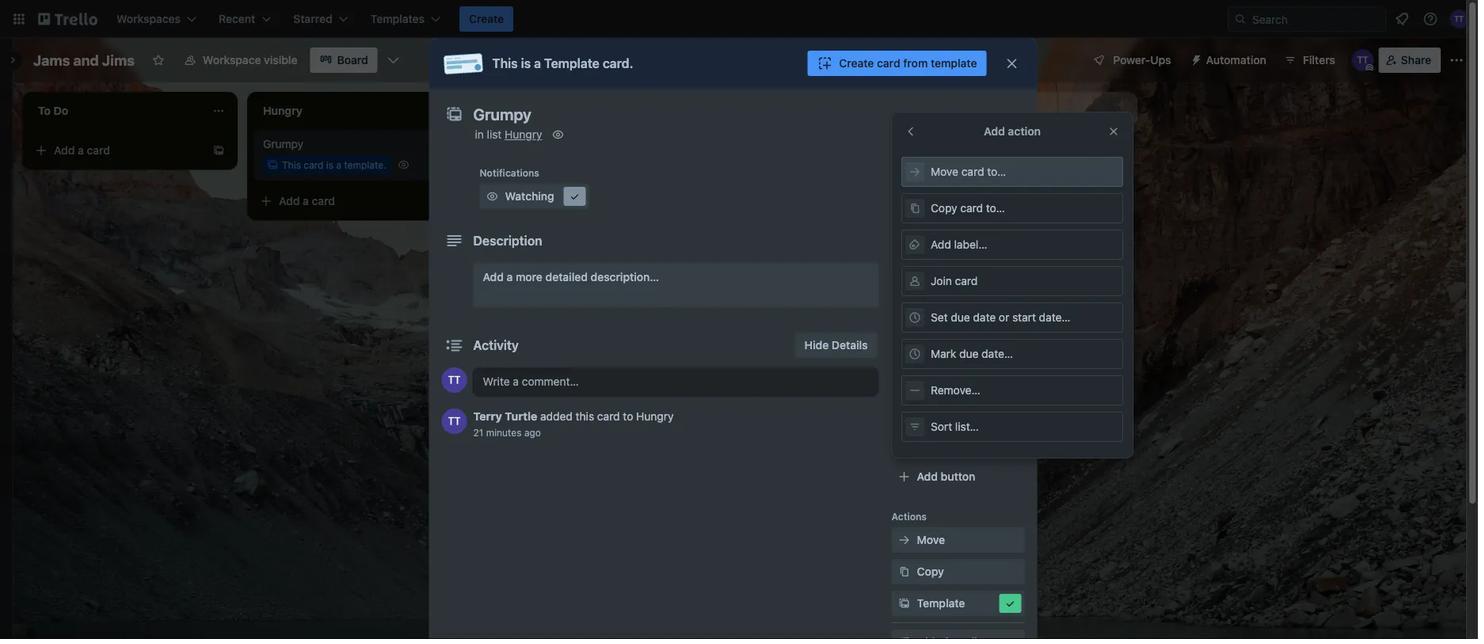 Task type: vqa. For each thing, say whether or not it's contained in the screenshot.
the top the Ruby Anderson (rubyanderson7) icon
no



Task type: locate. For each thing, give the bounding box(es) containing it.
is up hungry link
[[521, 56, 531, 71]]

0 horizontal spatial date…
[[982, 347, 1013, 360]]

list right in
[[487, 128, 502, 141]]

0 vertical spatial create
[[469, 12, 504, 25]]

0 vertical spatial this
[[492, 56, 518, 71]]

hungry down write a comment text field
[[636, 410, 674, 423]]

checklist link
[[892, 241, 1025, 266]]

power-ups up close popover image
[[1113, 53, 1171, 67]]

sm image right watching
[[567, 189, 583, 204]]

ups up the add power-ups
[[925, 383, 943, 394]]

1 vertical spatial create
[[839, 57, 874, 70]]

1 horizontal spatial list
[[1018, 103, 1034, 116]]

template up members
[[925, 161, 966, 172]]

sm image inside members link
[[896, 182, 912, 198]]

0 vertical spatial due
[[951, 311, 970, 324]]

1 horizontal spatial to
[[913, 161, 922, 172]]

add power-ups
[[917, 405, 999, 418]]

0 horizontal spatial add a card button
[[29, 138, 206, 163]]

21
[[473, 427, 483, 438]]

to inside terry turtle added this card to hungry 21 minutes ago
[[623, 410, 633, 423]]

action
[[1008, 125, 1041, 138]]

1 vertical spatial hungry
[[636, 410, 674, 423]]

0 vertical spatial move
[[931, 165, 959, 178]]

grumpy
[[263, 137, 303, 151]]

close popover image
[[1107, 125, 1120, 138]]

create from template… image left grumpy
[[212, 144, 225, 157]]

due inside 'button'
[[951, 311, 970, 324]]

sm image for template
[[896, 596, 912, 612]]

power-ups down mark
[[892, 383, 943, 394]]

card
[[877, 57, 900, 70], [87, 144, 110, 157], [537, 144, 560, 157], [304, 159, 324, 170], [962, 165, 984, 178], [312, 194, 335, 208], [960, 202, 983, 215], [955, 274, 978, 288], [597, 410, 620, 423]]

0 vertical spatial list
[[1018, 103, 1034, 116]]

sm image left cover
[[896, 309, 912, 325]]

hungry
[[505, 128, 542, 141], [636, 410, 674, 423]]

1 vertical spatial copy
[[917, 565, 944, 578]]

jams
[[33, 51, 70, 69]]

add button button
[[892, 464, 1025, 490]]

is
[[521, 56, 531, 71], [326, 159, 334, 170]]

workspace visible button
[[174, 48, 307, 73]]

0 horizontal spatial to
[[623, 410, 633, 423]]

create from template… image up add to template
[[887, 144, 900, 157]]

power- up close popover image
[[1113, 53, 1151, 67]]

0 vertical spatial ups
[[1151, 53, 1171, 67]]

1 horizontal spatial automation
[[1206, 53, 1267, 67]]

description…
[[591, 271, 659, 284]]

add power-ups link
[[892, 399, 1025, 425]]

0 notifications image
[[1393, 10, 1412, 29]]

template right from
[[931, 57, 977, 70]]

to right this
[[623, 410, 633, 423]]

template.
[[344, 159, 386, 170]]

move for move card to…
[[931, 165, 959, 178]]

sm image inside the template button
[[896, 596, 912, 612]]

to
[[913, 161, 922, 172], [623, 410, 633, 423]]

0 horizontal spatial power-
[[892, 383, 925, 394]]

1 vertical spatial to
[[623, 410, 633, 423]]

move card to… button
[[902, 157, 1123, 187]]

sm image down "actions" in the right of the page
[[896, 564, 912, 580]]

this down grumpy
[[282, 159, 301, 170]]

automation down sort
[[892, 446, 945, 457]]

power- up sort list…
[[941, 405, 978, 418]]

copy down move link
[[917, 565, 944, 578]]

1 horizontal spatial hungry
[[636, 410, 674, 423]]

Write a comment text field
[[473, 368, 879, 396]]

workspace visible
[[203, 53, 297, 67]]

0 vertical spatial to…
[[987, 165, 1006, 178]]

move up members
[[931, 165, 959, 178]]

sort list…
[[931, 420, 979, 433]]

sm image down copy "link"
[[896, 596, 912, 612]]

1 vertical spatial is
[[326, 159, 334, 170]]

due right the set
[[951, 311, 970, 324]]

sm image down copy "link"
[[1003, 596, 1018, 612]]

this
[[576, 410, 594, 423]]

create card from template button
[[807, 51, 987, 76]]

show menu image
[[1449, 52, 1465, 68]]

to up members
[[913, 161, 922, 172]]

sm image down "actions" in the right of the page
[[896, 532, 912, 548]]

sm image inside the template button
[[1003, 596, 1018, 612]]

template left the card.
[[544, 56, 600, 71]]

0 horizontal spatial template
[[544, 56, 600, 71]]

is down grumpy link
[[326, 159, 334, 170]]

1 horizontal spatial power-ups
[[1113, 53, 1171, 67]]

1 horizontal spatial ups
[[978, 405, 999, 418]]

or
[[999, 311, 1009, 324]]

watching
[[505, 190, 554, 203]]

create card from template
[[839, 57, 977, 70]]

to…
[[987, 165, 1006, 178], [986, 202, 1005, 215]]

2 vertical spatial power-
[[941, 405, 978, 418]]

power-ups inside power-ups button
[[1113, 53, 1171, 67]]

create from template… image
[[212, 144, 225, 157], [887, 144, 900, 157]]

0 horizontal spatial add a card
[[54, 144, 110, 157]]

2 horizontal spatial ups
[[1151, 53, 1171, 67]]

0 vertical spatial automation
[[1206, 53, 1267, 67]]

0 horizontal spatial create from template… image
[[212, 144, 225, 157]]

label…
[[954, 238, 987, 251]]

1 horizontal spatial create
[[839, 57, 874, 70]]

1 vertical spatial date…
[[982, 347, 1013, 360]]

to… for move card to…
[[987, 165, 1006, 178]]

copy
[[931, 202, 957, 215], [917, 565, 944, 578]]

automation
[[1206, 53, 1267, 67], [892, 446, 945, 457]]

customize views image
[[386, 52, 401, 68]]

copy card to…
[[931, 202, 1005, 215]]

0 vertical spatial copy
[[931, 202, 957, 215]]

1 horizontal spatial date…
[[1039, 311, 1071, 324]]

card.
[[603, 56, 633, 71]]

sm image inside copy "link"
[[896, 564, 912, 580]]

power-ups button
[[1082, 48, 1181, 73]]

sort list… button
[[902, 412, 1123, 442]]

list up 'action'
[[1018, 103, 1034, 116]]

sm image
[[1184, 48, 1206, 70], [896, 182, 912, 198], [896, 564, 912, 580], [896, 596, 912, 612]]

attachment button
[[892, 273, 1025, 298]]

add a card for the left add a card button
[[54, 144, 110, 157]]

add another list
[[951, 103, 1034, 116]]

copy for copy
[[917, 565, 944, 578]]

cover
[[917, 310, 948, 323]]

sm image right power-ups button
[[1184, 48, 1206, 70]]

1 vertical spatial to…
[[986, 202, 1005, 215]]

0 horizontal spatial is
[[326, 159, 334, 170]]

add label… button
[[902, 230, 1123, 260]]

move inside button
[[931, 165, 959, 178]]

add a card for add a card button to the middle
[[279, 194, 335, 208]]

1 vertical spatial automation
[[892, 446, 945, 457]]

0 vertical spatial template
[[544, 56, 600, 71]]

1 vertical spatial due
[[959, 347, 979, 360]]

2 horizontal spatial power-
[[1113, 53, 1151, 67]]

this
[[492, 56, 518, 71], [282, 159, 301, 170]]

copy card to… button
[[902, 193, 1123, 223]]

copy inside "link"
[[917, 565, 944, 578]]

0 vertical spatial power-ups
[[1113, 53, 1171, 67]]

sm image inside automation button
[[1184, 48, 1206, 70]]

filters
[[1303, 53, 1335, 67]]

sm image for members
[[896, 182, 912, 198]]

automation button
[[1184, 48, 1276, 73]]

1 horizontal spatial template
[[917, 597, 965, 610]]

card inside terry turtle added this card to hungry 21 minutes ago
[[597, 410, 620, 423]]

detailed
[[546, 271, 588, 284]]

0 vertical spatial date…
[[1039, 311, 1071, 324]]

move down "actions" in the right of the page
[[917, 534, 945, 547]]

open information menu image
[[1423, 11, 1439, 27]]

1 vertical spatial move
[[917, 534, 945, 547]]

date… inside set due date or start date… 'button'
[[1039, 311, 1071, 324]]

share button
[[1379, 48, 1441, 73]]

create inside primary "element"
[[469, 12, 504, 25]]

move
[[931, 165, 959, 178], [917, 534, 945, 547]]

another
[[974, 103, 1015, 116]]

sm image
[[550, 127, 566, 143], [484, 189, 500, 204], [567, 189, 583, 204], [896, 214, 912, 230], [896, 246, 912, 261], [896, 309, 912, 325], [896, 532, 912, 548], [1003, 596, 1018, 612], [896, 635, 912, 639]]

date… right start
[[1039, 311, 1071, 324]]

visible
[[264, 53, 297, 67]]

this down create button
[[492, 56, 518, 71]]

ups left automation button
[[1151, 53, 1171, 67]]

0 horizontal spatial ups
[[925, 383, 943, 394]]

create for create
[[469, 12, 504, 25]]

description
[[473, 233, 542, 248]]

list
[[1018, 103, 1034, 116], [487, 128, 502, 141]]

hungry up notifications
[[505, 128, 542, 141]]

template
[[931, 57, 977, 70], [925, 161, 966, 172]]

to… up copy card to… button
[[987, 165, 1006, 178]]

join
[[931, 274, 952, 288]]

0 horizontal spatial list
[[487, 128, 502, 141]]

create
[[469, 12, 504, 25], [839, 57, 874, 70]]

template down copy "link"
[[917, 597, 965, 610]]

set
[[931, 311, 948, 324]]

1 vertical spatial this
[[282, 159, 301, 170]]

grumpy link
[[263, 136, 447, 152]]

1 vertical spatial power-
[[892, 383, 925, 394]]

due for set
[[951, 311, 970, 324]]

copy inside button
[[931, 202, 957, 215]]

0 horizontal spatial this
[[282, 159, 301, 170]]

sm image down add to template
[[896, 182, 912, 198]]

None text field
[[465, 100, 988, 128]]

sm image inside cover link
[[896, 309, 912, 325]]

add a card
[[54, 144, 110, 157], [504, 144, 560, 157], [279, 194, 335, 208]]

this card is a template.
[[282, 159, 386, 170]]

power- left the remove… on the right bottom of the page
[[892, 383, 925, 394]]

0 vertical spatial hungry
[[505, 128, 542, 141]]

0 vertical spatial template
[[931, 57, 977, 70]]

automation down search icon
[[1206, 53, 1267, 67]]

1 horizontal spatial add a card
[[279, 194, 335, 208]]

remove… button
[[902, 376, 1123, 406]]

move card to…
[[931, 165, 1006, 178]]

add a card button
[[29, 138, 206, 163], [478, 138, 656, 163], [254, 189, 431, 214]]

power-ups
[[1113, 53, 1171, 67], [892, 383, 943, 394]]

due right mark
[[959, 347, 979, 360]]

1 horizontal spatial this
[[492, 56, 518, 71]]

due inside "button"
[[959, 347, 979, 360]]

to… down move card to… button
[[986, 202, 1005, 215]]

0 horizontal spatial create
[[469, 12, 504, 25]]

terry
[[473, 410, 502, 423]]

ups up list…
[[978, 405, 999, 418]]

terry turtle (terryturtle) image
[[1450, 10, 1469, 29], [1352, 49, 1374, 71], [442, 368, 467, 393], [442, 409, 467, 434]]

attachment
[[917, 278, 978, 292]]

ups
[[1151, 53, 1171, 67], [925, 383, 943, 394], [978, 405, 999, 418]]

1 horizontal spatial create from template… image
[[887, 144, 900, 157]]

0 horizontal spatial power-ups
[[892, 383, 943, 394]]

date…
[[1039, 311, 1071, 324], [982, 347, 1013, 360]]

date… down set due date or start date…
[[982, 347, 1013, 360]]

sm image left checklist
[[896, 246, 912, 261]]

sm image left labels
[[896, 214, 912, 230]]

1 vertical spatial template
[[917, 597, 965, 610]]

set due date or start date…
[[931, 311, 1071, 324]]

sm image inside labels link
[[896, 214, 912, 230]]

copy up labels
[[931, 202, 957, 215]]

sm image for copy
[[896, 564, 912, 580]]

0 vertical spatial power-
[[1113, 53, 1151, 67]]

1 horizontal spatial is
[[521, 56, 531, 71]]

add
[[951, 103, 972, 116], [984, 125, 1005, 138], [54, 144, 75, 157], [504, 144, 525, 157], [892, 161, 910, 172], [279, 194, 300, 208], [931, 238, 951, 251], [483, 271, 504, 284], [917, 405, 938, 418], [917, 470, 938, 483]]

add inside button
[[931, 238, 951, 251]]



Task type: describe. For each thing, give the bounding box(es) containing it.
sm image for automation
[[1184, 48, 1206, 70]]

return to previous screen image
[[905, 125, 917, 138]]

automation inside button
[[1206, 53, 1267, 67]]

template inside button
[[917, 597, 965, 610]]

hide details link
[[795, 333, 877, 358]]

details
[[832, 339, 868, 352]]

add button
[[917, 470, 975, 483]]

template inside button
[[931, 57, 977, 70]]

template button
[[892, 591, 1025, 616]]

sort
[[931, 420, 952, 433]]

turtle
[[505, 410, 537, 423]]

0 horizontal spatial automation
[[892, 446, 945, 457]]

members link
[[892, 177, 1025, 203]]

0 vertical spatial is
[[521, 56, 531, 71]]

mark due date… button
[[902, 339, 1123, 369]]

sm image inside move link
[[896, 532, 912, 548]]

custom fields
[[917, 342, 992, 355]]

start
[[1012, 311, 1036, 324]]

1 horizontal spatial add a card button
[[254, 189, 431, 214]]

hide
[[805, 339, 829, 352]]

2 horizontal spatial add a card button
[[478, 138, 656, 163]]

from
[[903, 57, 928, 70]]

list…
[[955, 420, 979, 433]]

board
[[337, 53, 368, 67]]

date
[[973, 311, 996, 324]]

switch to… image
[[11, 11, 27, 27]]

and
[[73, 51, 99, 69]]

terry turtle added this card to hungry 21 minutes ago
[[473, 410, 674, 438]]

add another list button
[[922, 92, 1138, 127]]

watching button
[[480, 184, 589, 209]]

mark
[[931, 347, 956, 360]]

actions
[[892, 511, 927, 522]]

ups inside button
[[1151, 53, 1171, 67]]

cover link
[[892, 304, 1025, 330]]

join card
[[931, 274, 978, 288]]

2 vertical spatial ups
[[978, 405, 999, 418]]

0 horizontal spatial hungry
[[505, 128, 542, 141]]

this for this is a template card.
[[492, 56, 518, 71]]

search image
[[1234, 13, 1247, 25]]

2 create from template… image from the left
[[887, 144, 900, 157]]

add action
[[984, 125, 1041, 138]]

workspace
[[203, 53, 261, 67]]

in list hungry
[[475, 128, 542, 141]]

set due date or start date… button
[[902, 303, 1123, 333]]

move link
[[892, 528, 1025, 553]]

due for mark
[[959, 347, 979, 360]]

mark due date…
[[931, 347, 1013, 360]]

in
[[475, 128, 484, 141]]

this is a template card.
[[492, 56, 633, 71]]

labels link
[[892, 209, 1025, 234]]

jams and jims
[[33, 51, 135, 69]]

copy for copy card to…
[[931, 202, 957, 215]]

hide details
[[805, 339, 868, 352]]

join card button
[[902, 266, 1123, 296]]

added
[[540, 410, 573, 423]]

add a more detailed description…
[[483, 271, 659, 284]]

1 horizontal spatial power-
[[941, 405, 978, 418]]

ago
[[524, 427, 541, 438]]

share
[[1401, 53, 1432, 67]]

sm image down the template button
[[896, 635, 912, 639]]

terry turtle (terryturtle) image inside primary "element"
[[1450, 10, 1469, 29]]

add to template
[[892, 161, 966, 172]]

add label…
[[931, 238, 987, 251]]

1 vertical spatial list
[[487, 128, 502, 141]]

sm image right hungry link
[[550, 127, 566, 143]]

filters button
[[1279, 48, 1340, 73]]

2 horizontal spatial add a card
[[504, 144, 560, 157]]

checklist
[[917, 247, 966, 260]]

create button
[[459, 6, 513, 32]]

board link
[[310, 48, 378, 73]]

custom fields button
[[892, 341, 1025, 356]]

1 vertical spatial ups
[[925, 383, 943, 394]]

move for move
[[917, 534, 945, 547]]

1 create from template… image from the left
[[212, 144, 225, 157]]

minutes
[[486, 427, 522, 438]]

custom
[[917, 342, 958, 355]]

sm image inside the checklist link
[[896, 246, 912, 261]]

primary element
[[0, 0, 1478, 38]]

hungry inside terry turtle added this card to hungry 21 minutes ago
[[636, 410, 674, 423]]

add a more detailed description… link
[[473, 263, 879, 307]]

notifications
[[480, 167, 539, 178]]

sm image down notifications
[[484, 189, 500, 204]]

power- inside button
[[1113, 53, 1151, 67]]

hungry link
[[505, 128, 542, 141]]

date… inside mark due date… "button"
[[982, 347, 1013, 360]]

0 vertical spatial to
[[913, 161, 922, 172]]

fields
[[961, 342, 992, 355]]

more
[[516, 271, 543, 284]]

21 minutes ago link
[[473, 427, 541, 438]]

Board name text field
[[25, 48, 143, 73]]

button
[[941, 470, 975, 483]]

remove…
[[931, 384, 980, 397]]

members
[[917, 183, 966, 196]]

to… for copy card to…
[[986, 202, 1005, 215]]

star or unstar board image
[[152, 54, 165, 67]]

list inside button
[[1018, 103, 1034, 116]]

1 vertical spatial template
[[925, 161, 966, 172]]

Search field
[[1247, 7, 1386, 31]]

jims
[[102, 51, 135, 69]]

1 vertical spatial power-ups
[[892, 383, 943, 394]]

create for create card from template
[[839, 57, 874, 70]]

activity
[[473, 338, 519, 353]]

copy link
[[892, 559, 1025, 585]]

labels
[[917, 215, 951, 228]]

this for this card is a template.
[[282, 159, 301, 170]]



